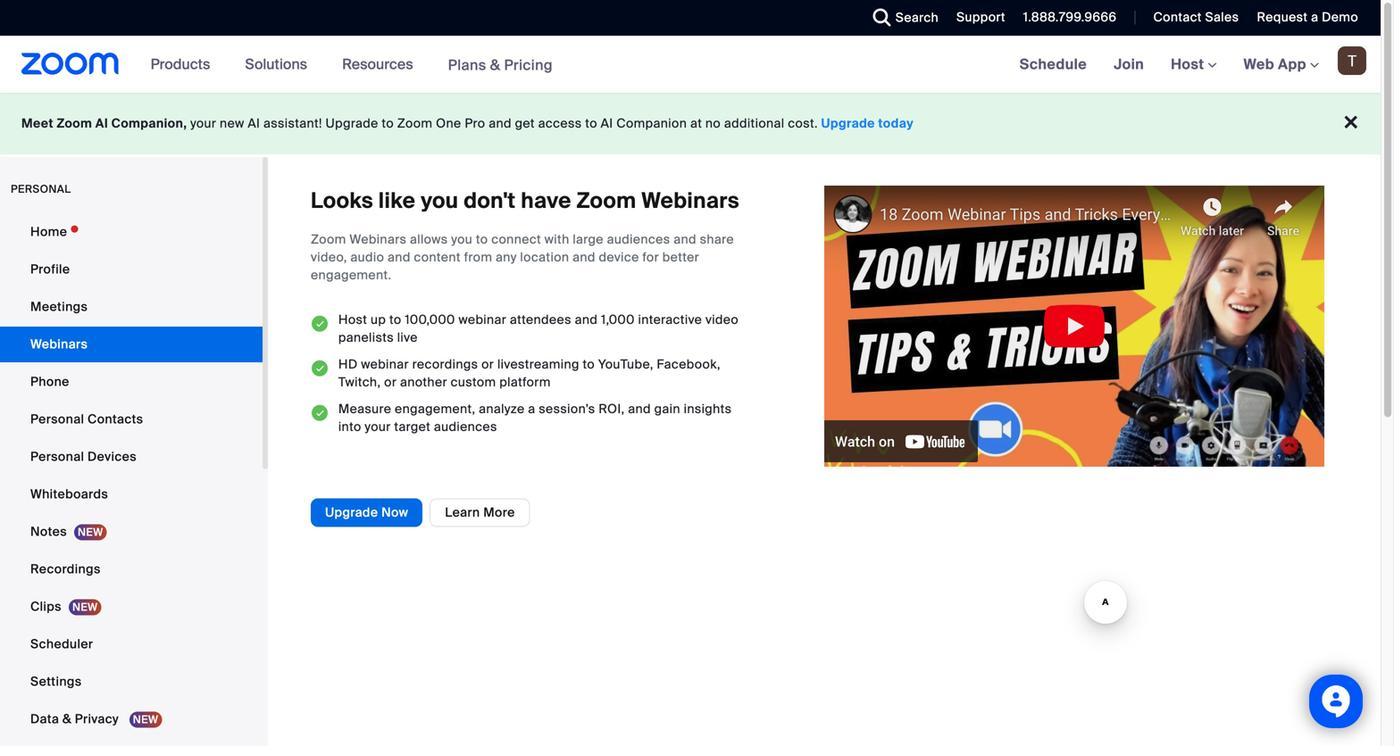 Task type: vqa. For each thing, say whether or not it's contained in the screenshot.
a to the bottom
yes



Task type: describe. For each thing, give the bounding box(es) containing it.
one
[[436, 115, 462, 132]]

personal contacts link
[[0, 402, 263, 438]]

to inside hd webinar recordings or livestreaming to youtube, facebook, twitch, or another custom platform
[[583, 356, 595, 373]]

at
[[691, 115, 702, 132]]

profile link
[[0, 252, 263, 288]]

scheduler
[[30, 637, 93, 653]]

home
[[30, 224, 67, 240]]

host up to 100,000 webinar attendees and 1,000 interactive video panelists live
[[339, 312, 739, 346]]

video
[[706, 312, 739, 328]]

recordings
[[412, 356, 478, 373]]

companion
[[617, 115, 687, 132]]

another
[[400, 374, 448, 391]]

contact sales
[[1154, 9, 1240, 25]]

& for data
[[62, 712, 72, 728]]

data & privacy link
[[0, 702, 263, 738]]

webinars link
[[0, 327, 263, 363]]

zoom right the meet
[[57, 115, 92, 132]]

webinars inside personal menu menu
[[30, 336, 88, 353]]

join
[[1114, 55, 1145, 74]]

personal devices
[[30, 449, 137, 466]]

banner containing products
[[0, 36, 1381, 94]]

learn more
[[445, 505, 515, 521]]

settings
[[30, 674, 82, 691]]

home link
[[0, 214, 263, 250]]

3 ai from the left
[[601, 115, 613, 132]]

web app button
[[1244, 55, 1320, 74]]

and inside 'host up to 100,000 webinar attendees and 1,000 interactive video panelists live'
[[575, 312, 598, 328]]

zoom webinars allows you to connect with large audiences and share video, audio and content from any location and device for better engagement.
[[311, 231, 734, 283]]

upgrade down product information navigation
[[326, 115, 379, 132]]

cost.
[[788, 115, 818, 132]]

personal contacts
[[30, 411, 143, 428]]

1 horizontal spatial or
[[482, 356, 494, 373]]

personal for personal devices
[[30, 449, 84, 466]]

devices
[[88, 449, 137, 466]]

session's
[[539, 401, 596, 418]]

pricing
[[504, 56, 553, 74]]

get
[[515, 115, 535, 132]]

additional
[[724, 115, 785, 132]]

web app
[[1244, 55, 1307, 74]]

upgrade right cost.
[[822, 115, 875, 132]]

host button
[[1172, 55, 1217, 74]]

analyze
[[479, 401, 525, 418]]

your inside measure engagement, analyze a session's roi, and gain insights into your target audiences
[[365, 419, 391, 435]]

request
[[1257, 9, 1308, 25]]

share
[[700, 231, 734, 248]]

data & privacy
[[30, 712, 122, 728]]

solutions button
[[245, 36, 315, 93]]

settings link
[[0, 665, 263, 701]]

plans
[[448, 56, 487, 74]]

recordings link
[[0, 552, 263, 588]]

looks
[[311, 187, 373, 215]]

engagement.
[[311, 267, 392, 283]]

a inside measure engagement, analyze a session's roi, and gain insights into your target audiences
[[528, 401, 536, 418]]

and inside the meet zoom ai companion, footer
[[489, 115, 512, 132]]

meet zoom ai companion, your new ai assistant! upgrade to zoom one pro and get access to ai companion at no additional cost. upgrade today
[[21, 115, 914, 132]]

upgrade now button
[[311, 499, 423, 528]]

2 ai from the left
[[248, 115, 260, 132]]

contacts
[[88, 411, 143, 428]]

meetings
[[30, 299, 88, 315]]

video,
[[311, 249, 347, 266]]

engagement,
[[395, 401, 476, 418]]

1,000
[[601, 312, 635, 328]]

new
[[220, 115, 244, 132]]

1.888.799.9666 button up schedule
[[1010, 0, 1122, 36]]

custom
[[451, 374, 496, 391]]

clips
[[30, 599, 62, 616]]

demo
[[1323, 9, 1359, 25]]

contact
[[1154, 9, 1202, 25]]

gain
[[655, 401, 681, 418]]

any
[[496, 249, 517, 266]]

zoom logo image
[[21, 53, 119, 75]]

100,000
[[405, 312, 455, 328]]

whiteboards link
[[0, 477, 263, 513]]

products button
[[151, 36, 218, 93]]

device
[[599, 249, 639, 266]]

zoom inside zoom webinars allows you to connect with large audiences and share video, audio and content from any location and device for better engagement.
[[311, 231, 346, 248]]

to inside zoom webinars allows you to connect with large audiences and share video, audio and content from any location and device for better engagement.
[[476, 231, 488, 248]]

profile
[[30, 261, 70, 278]]

notes
[[30, 524, 67, 541]]

access
[[538, 115, 582, 132]]

audiences inside measure engagement, analyze a session's roi, and gain insights into your target audiences
[[434, 419, 498, 435]]

target
[[394, 419, 431, 435]]

up
[[371, 312, 386, 328]]

0 vertical spatial webinars
[[642, 187, 740, 215]]

allows
[[410, 231, 448, 248]]

zoom up "large"
[[577, 187, 637, 215]]

interactive
[[638, 312, 703, 328]]



Task type: locate. For each thing, give the bounding box(es) containing it.
panelists
[[339, 330, 394, 346]]

livestreaming
[[498, 356, 580, 373]]

you up allows
[[421, 187, 459, 215]]

personal
[[30, 411, 84, 428], [30, 449, 84, 466]]

or up custom
[[482, 356, 494, 373]]

personal for personal contacts
[[30, 411, 84, 428]]

more
[[484, 505, 515, 521]]

and inside measure engagement, analyze a session's roi, and gain insights into your target audiences
[[628, 401, 651, 418]]

webinar inside 'host up to 100,000 webinar attendees and 1,000 interactive video panelists live'
[[459, 312, 507, 328]]

facebook,
[[657, 356, 721, 373]]

resources
[[342, 55, 413, 74]]

you up from
[[451, 231, 473, 248]]

0 horizontal spatial host
[[339, 312, 367, 328]]

& for plans
[[490, 56, 501, 74]]

large
[[573, 231, 604, 248]]

learn more button
[[430, 499, 530, 528]]

meetings navigation
[[1007, 36, 1381, 94]]

and up "better"
[[674, 231, 697, 248]]

companion,
[[111, 115, 187, 132]]

and left gain
[[628, 401, 651, 418]]

a down 'platform' on the bottom left of the page
[[528, 401, 536, 418]]

don't
[[464, 187, 516, 215]]

1 vertical spatial webinars
[[350, 231, 407, 248]]

1 horizontal spatial your
[[365, 419, 391, 435]]

0 vertical spatial audiences
[[607, 231, 671, 248]]

to right the access
[[586, 115, 598, 132]]

0 vertical spatial your
[[190, 115, 217, 132]]

your
[[190, 115, 217, 132], [365, 419, 391, 435]]

live
[[397, 330, 418, 346]]

ai left companion,
[[95, 115, 108, 132]]

or right twitch,
[[384, 374, 397, 391]]

assistant!
[[264, 115, 322, 132]]

host down contact sales on the right of page
[[1172, 55, 1209, 74]]

0 horizontal spatial webinar
[[361, 356, 409, 373]]

0 vertical spatial or
[[482, 356, 494, 373]]

personal
[[11, 182, 71, 196]]

host up panelists
[[339, 312, 367, 328]]

& right 'plans'
[[490, 56, 501, 74]]

audiences
[[607, 231, 671, 248], [434, 419, 498, 435]]

1 vertical spatial your
[[365, 419, 391, 435]]

sales
[[1206, 9, 1240, 25]]

& inside personal menu menu
[[62, 712, 72, 728]]

1 horizontal spatial webinars
[[350, 231, 407, 248]]

1 horizontal spatial ai
[[248, 115, 260, 132]]

resources button
[[342, 36, 421, 93]]

solutions
[[245, 55, 307, 74]]

host for host
[[1172, 55, 1209, 74]]

upgrade now
[[325, 505, 409, 521]]

banner
[[0, 36, 1381, 94]]

into
[[339, 419, 362, 435]]

web
[[1244, 55, 1275, 74]]

like
[[379, 187, 416, 215]]

webinars up share
[[642, 187, 740, 215]]

0 horizontal spatial a
[[528, 401, 536, 418]]

zoom up 'video,'
[[311, 231, 346, 248]]

audiences inside zoom webinars allows you to connect with large audiences and share video, audio and content from any location and device for better engagement.
[[607, 231, 671, 248]]

a left the demo
[[1312, 9, 1319, 25]]

your down measure
[[365, 419, 391, 435]]

1.888.799.9666
[[1024, 9, 1117, 25]]

upgrade
[[326, 115, 379, 132], [822, 115, 875, 132], [325, 505, 378, 521]]

1.888.799.9666 button up schedule link
[[1024, 9, 1117, 25]]

to right up on the top left of page
[[390, 312, 402, 328]]

1 vertical spatial you
[[451, 231, 473, 248]]

profile picture image
[[1338, 46, 1367, 75]]

& right data
[[62, 712, 72, 728]]

phone
[[30, 374, 69, 390]]

whiteboards
[[30, 487, 108, 503]]

upgrade inside 'button'
[[325, 505, 378, 521]]

scheduler link
[[0, 627, 263, 663]]

ai left companion
[[601, 115, 613, 132]]

zoom left the one
[[397, 115, 433, 132]]

0 horizontal spatial or
[[384, 374, 397, 391]]

1 vertical spatial or
[[384, 374, 397, 391]]

personal menu menu
[[0, 214, 263, 747]]

audiences up for
[[607, 231, 671, 248]]

and right audio
[[388, 249, 411, 266]]

today
[[879, 115, 914, 132]]

personal down phone
[[30, 411, 84, 428]]

products
[[151, 55, 210, 74]]

2 horizontal spatial webinars
[[642, 187, 740, 215]]

to inside 'host up to 100,000 webinar attendees and 1,000 interactive video panelists live'
[[390, 312, 402, 328]]

search button
[[860, 0, 944, 36]]

and down "large"
[[573, 249, 596, 266]]

support
[[957, 9, 1006, 25]]

personal devices link
[[0, 440, 263, 475]]

hd
[[339, 356, 358, 373]]

request a demo
[[1257, 9, 1359, 25]]

privacy
[[75, 712, 119, 728]]

& inside product information navigation
[[490, 56, 501, 74]]

webinar right 100,000 at the left top of the page
[[459, 312, 507, 328]]

0 vertical spatial &
[[490, 56, 501, 74]]

0 vertical spatial host
[[1172, 55, 1209, 74]]

plans & pricing link
[[448, 56, 553, 74], [448, 56, 553, 74]]

webinars up audio
[[350, 231, 407, 248]]

your left new
[[190, 115, 217, 132]]

1 vertical spatial a
[[528, 401, 536, 418]]

meet zoom ai companion, footer
[[0, 93, 1381, 155]]

meet
[[21, 115, 54, 132]]

host inside meetings navigation
[[1172, 55, 1209, 74]]

1 vertical spatial &
[[62, 712, 72, 728]]

to left youtube,
[[583, 356, 595, 373]]

0 vertical spatial you
[[421, 187, 459, 215]]

upgrade left now
[[325, 505, 378, 521]]

no
[[706, 115, 721, 132]]

1 vertical spatial audiences
[[434, 419, 498, 435]]

ai right new
[[248, 115, 260, 132]]

and left get
[[489, 115, 512, 132]]

join link
[[1101, 36, 1158, 93]]

location
[[520, 249, 570, 266]]

webinar
[[459, 312, 507, 328], [361, 356, 409, 373]]

and left 1,000
[[575, 312, 598, 328]]

1 horizontal spatial &
[[490, 56, 501, 74]]

insights
[[684, 401, 732, 418]]

0 vertical spatial a
[[1312, 9, 1319, 25]]

learn
[[445, 505, 480, 521]]

hd webinar recordings or livestreaming to youtube, facebook, twitch, or another custom platform
[[339, 356, 721, 391]]

looks like you don't have zoom webinars
[[311, 187, 740, 215]]

content
[[414, 249, 461, 266]]

audiences down engagement,
[[434, 419, 498, 435]]

0 horizontal spatial &
[[62, 712, 72, 728]]

personal up whiteboards
[[30, 449, 84, 466]]

1 ai from the left
[[95, 115, 108, 132]]

youtube,
[[598, 356, 654, 373]]

your inside the meet zoom ai companion, footer
[[190, 115, 217, 132]]

0 horizontal spatial audiences
[[434, 419, 498, 435]]

measure
[[339, 401, 392, 418]]

1 vertical spatial personal
[[30, 449, 84, 466]]

roi,
[[599, 401, 625, 418]]

from
[[464, 249, 493, 266]]

webinars inside zoom webinars allows you to connect with large audiences and share video, audio and content from any location and device for better engagement.
[[350, 231, 407, 248]]

app
[[1279, 55, 1307, 74]]

1 horizontal spatial a
[[1312, 9, 1319, 25]]

search
[[896, 9, 939, 26]]

0 horizontal spatial ai
[[95, 115, 108, 132]]

host
[[1172, 55, 1209, 74], [339, 312, 367, 328]]

schedule
[[1020, 55, 1087, 74]]

0 horizontal spatial your
[[190, 115, 217, 132]]

zoom
[[57, 115, 92, 132], [397, 115, 433, 132], [577, 187, 637, 215], [311, 231, 346, 248]]

1.888.799.9666 button
[[1010, 0, 1122, 36], [1024, 9, 1117, 25]]

to up from
[[476, 231, 488, 248]]

product information navigation
[[137, 36, 566, 94]]

to
[[382, 115, 394, 132], [586, 115, 598, 132], [476, 231, 488, 248], [390, 312, 402, 328], [583, 356, 595, 373]]

webinar up twitch,
[[361, 356, 409, 373]]

2 horizontal spatial ai
[[601, 115, 613, 132]]

1 vertical spatial webinar
[[361, 356, 409, 373]]

1 horizontal spatial webinar
[[459, 312, 507, 328]]

upgrade today link
[[822, 115, 914, 132]]

you
[[421, 187, 459, 215], [451, 231, 473, 248]]

0 horizontal spatial webinars
[[30, 336, 88, 353]]

connect
[[492, 231, 541, 248]]

0 vertical spatial webinar
[[459, 312, 507, 328]]

to down resources dropdown button
[[382, 115, 394, 132]]

2 vertical spatial webinars
[[30, 336, 88, 353]]

twitch,
[[339, 374, 381, 391]]

platform
[[500, 374, 551, 391]]

have
[[521, 187, 572, 215]]

2 personal from the top
[[30, 449, 84, 466]]

0 vertical spatial personal
[[30, 411, 84, 428]]

clips link
[[0, 590, 263, 625]]

host for host up to 100,000 webinar attendees and 1,000 interactive video panelists live
[[339, 312, 367, 328]]

1 vertical spatial host
[[339, 312, 367, 328]]

meetings link
[[0, 290, 263, 325]]

host inside 'host up to 100,000 webinar attendees and 1,000 interactive video panelists live'
[[339, 312, 367, 328]]

you inside zoom webinars allows you to connect with large audiences and share video, audio and content from any location and device for better engagement.
[[451, 231, 473, 248]]

plans & pricing
[[448, 56, 553, 74]]

1 horizontal spatial host
[[1172, 55, 1209, 74]]

1 horizontal spatial audiences
[[607, 231, 671, 248]]

or
[[482, 356, 494, 373], [384, 374, 397, 391]]

1 personal from the top
[[30, 411, 84, 428]]

webinars down meetings
[[30, 336, 88, 353]]

webinar inside hd webinar recordings or livestreaming to youtube, facebook, twitch, or another custom platform
[[361, 356, 409, 373]]



